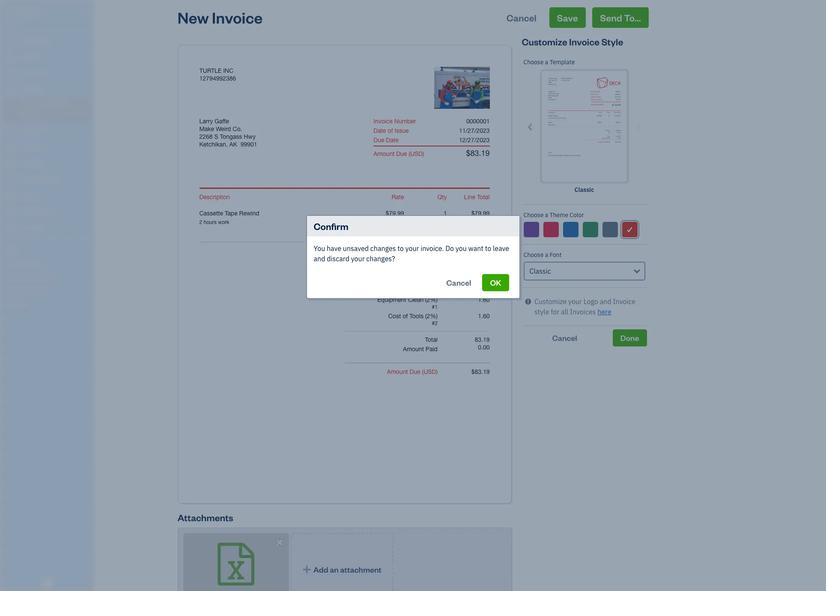 Task type: describe. For each thing, give the bounding box(es) containing it.
invoice inside customize your logo and invoice style for all invoices
[[614, 298, 636, 306]]

hwy
[[244, 133, 256, 140]]

choose for choose a template
[[524, 58, 544, 66]]

here
[[598, 308, 612, 316]]

changes?
[[367, 255, 396, 263]]

turtle for turtle inc owner
[[7, 8, 31, 16]]

main element
[[0, 0, 116, 592]]

attachments
[[178, 512, 234, 524]]

a for template
[[546, 58, 549, 66]]

0 vertical spatial )
[[423, 150, 425, 157]]

number
[[395, 118, 416, 125]]

report image
[[6, 224, 16, 233]]

new invoice
[[178, 7, 263, 27]]

equipment clean (2%) # 1 cost of tools (2%) # 2
[[378, 297, 438, 327]]

done
[[621, 333, 640, 343]]

items and services image
[[6, 274, 92, 280]]

logo
[[584, 298, 599, 306]]

0 vertical spatial $83.19
[[467, 149, 490, 158]]

invoice.
[[421, 244, 444, 253]]

cancel button for ok
[[439, 274, 480, 292]]

customize for customize invoice style
[[522, 36, 568, 48]]

chart image
[[6, 208, 16, 217]]

Item Quantity text field
[[435, 210, 447, 217]]

83.19 0.00
[[475, 337, 490, 351]]

turtle inc 12794992386
[[200, 67, 236, 82]]

2 vertical spatial cancel button
[[522, 330, 608, 347]]

turtle inc owner
[[7, 8, 45, 24]]

choose for choose a theme color
[[524, 211, 544, 219]]

to...
[[625, 12, 642, 24]]

Item Rate (USD) text field
[[386, 210, 404, 217]]

customize for customize your logo and invoice style for all invoices
[[535, 298, 567, 306]]

0 vertical spatial your
[[406, 244, 419, 253]]

0 vertical spatial date
[[374, 127, 387, 134]]

send to...
[[601, 12, 642, 24]]

estimate image
[[6, 70, 16, 78]]

2 vertical spatial cancel
[[553, 333, 578, 343]]

settings image
[[6, 301, 92, 308]]

Issue date in MM/DD/YYYY format text field
[[434, 127, 497, 134]]

save button
[[550, 7, 586, 28]]

style
[[602, 36, 624, 48]]

done button
[[613, 330, 648, 347]]

new
[[178, 7, 209, 27]]

turtle for turtle inc 12794992386
[[200, 67, 222, 74]]

line
[[465, 194, 476, 201]]

2 vertical spatial amount
[[387, 369, 408, 376]]

qty
[[438, 194, 447, 201]]

you
[[456, 244, 467, 253]]

invoice number
[[374, 118, 416, 125]]

co.
[[233, 126, 242, 132]]

1 # from the top
[[432, 304, 435, 310]]

1 vertical spatial date
[[386, 137, 399, 144]]

clean
[[409, 297, 424, 304]]

79.99
[[475, 280, 490, 286]]

unsaved
[[343, 244, 369, 253]]

2 1.60 from the top
[[479, 313, 490, 320]]

1 to from the left
[[398, 244, 404, 253]]

exclamationcircle image
[[526, 297, 532, 307]]

apps image
[[6, 246, 92, 253]]

a for theme
[[546, 211, 549, 219]]

0.00
[[479, 344, 490, 351]]

1 horizontal spatial )
[[437, 369, 438, 376]]

ok button
[[483, 274, 510, 292]]

12794992386
[[200, 75, 236, 82]]

0 vertical spatial amount due ( usd )
[[374, 150, 425, 157]]

previous image
[[526, 122, 536, 132]]

changes
[[371, 244, 396, 253]]

team members image
[[6, 260, 92, 267]]

want
[[469, 244, 484, 253]]

inc for turtle inc owner
[[33, 8, 45, 16]]

owner
[[7, 17, 23, 24]]

Line Total (USD) text field
[[471, 210, 490, 217]]

cancel for save
[[507, 12, 537, 24]]

2 to from the left
[[486, 244, 492, 253]]

ok
[[491, 278, 502, 288]]

due date
[[374, 137, 399, 144]]

your inside customize your logo and invoice style for all invoices
[[569, 298, 583, 306]]

total inside total amount paid
[[425, 337, 438, 343]]

weird
[[216, 126, 231, 132]]

cancel for ok
[[447, 278, 472, 288]]

invoices
[[571, 308, 597, 316]]

for
[[551, 308, 560, 316]]

0 horizontal spatial (
[[409, 150, 411, 157]]

bank connections image
[[6, 287, 92, 294]]



Task type: locate. For each thing, give the bounding box(es) containing it.
#
[[432, 304, 435, 310], [432, 321, 435, 327]]

2 choose from the top
[[524, 211, 544, 219]]

date of issue
[[374, 127, 409, 134]]

1 vertical spatial choose
[[524, 211, 544, 219]]

total right the line
[[478, 194, 490, 201]]

0 vertical spatial (2%)
[[426, 297, 438, 304]]

theme
[[550, 211, 569, 219]]

choose
[[524, 58, 544, 66], [524, 211, 544, 219], [524, 251, 544, 259]]

1 horizontal spatial cancel
[[507, 12, 537, 24]]

confirm
[[314, 220, 349, 232]]

2 vertical spatial a
[[546, 251, 549, 259]]

)
[[423, 150, 425, 157], [437, 369, 438, 376]]

1 vertical spatial amount
[[403, 346, 424, 353]]

cancel button inside confirm dialog
[[439, 274, 480, 292]]

turtle inside turtle inc 12794992386
[[200, 67, 222, 74]]

0 vertical spatial choose
[[524, 58, 544, 66]]

customize
[[522, 36, 568, 48], [535, 298, 567, 306]]

0 vertical spatial (
[[409, 150, 411, 157]]

style
[[535, 308, 550, 316]]

1 vertical spatial and
[[600, 298, 612, 306]]

have
[[327, 244, 342, 253]]

cancel button
[[499, 7, 545, 28], [439, 274, 480, 292], [522, 330, 608, 347]]

$83.19 down issue date in mm/dd/yyyy format text box
[[467, 149, 490, 158]]

1 vertical spatial cancel button
[[439, 274, 480, 292]]

1 1.60 from the top
[[479, 297, 490, 304]]

cancel
[[507, 12, 537, 24], [447, 278, 472, 288], [553, 333, 578, 343]]

customize up choose a template on the top right of page
[[522, 36, 568, 48]]

2 a from the top
[[546, 211, 549, 219]]

turtle up the 'owner'
[[7, 8, 31, 16]]

make
[[200, 126, 214, 132]]

0 horizontal spatial turtle
[[7, 8, 31, 16]]

3 a from the top
[[546, 251, 549, 259]]

due down total amount paid
[[410, 369, 421, 376]]

color
[[570, 211, 585, 219]]

cancel inside confirm dialog
[[447, 278, 472, 288]]

3 choose from the top
[[524, 251, 544, 259]]

0 vertical spatial #
[[432, 304, 435, 310]]

here link
[[598, 308, 612, 316]]

due
[[374, 137, 385, 144], [397, 150, 407, 157], [410, 369, 421, 376]]

(
[[409, 150, 411, 157], [423, 369, 424, 376]]

equipment
[[378, 297, 407, 304]]

0 horizontal spatial to
[[398, 244, 404, 253]]

choose a theme color
[[524, 211, 585, 219]]

amount due ( usd ) down due date
[[374, 150, 425, 157]]

0 vertical spatial and
[[314, 255, 326, 263]]

choose a template element
[[522, 52, 648, 205]]

invoice
[[212, 7, 263, 27], [570, 36, 600, 48], [374, 118, 393, 125], [614, 298, 636, 306]]

tools
[[410, 313, 424, 320]]

your down unsaved
[[351, 255, 365, 263]]

cost
[[389, 313, 401, 320]]

date down date of issue
[[386, 137, 399, 144]]

1 vertical spatial cancel
[[447, 278, 472, 288]]

( down issue
[[409, 150, 411, 157]]

due down due date
[[397, 150, 407, 157]]

2 vertical spatial due
[[410, 369, 421, 376]]

money image
[[6, 192, 16, 200]]

total up paid
[[425, 337, 438, 343]]

customize up for
[[535, 298, 567, 306]]

0 horizontal spatial )
[[423, 150, 425, 157]]

s
[[215, 133, 218, 140]]

amount down total amount paid
[[387, 369, 408, 376]]

2 horizontal spatial your
[[569, 298, 583, 306]]

1 horizontal spatial turtle
[[200, 67, 222, 74]]

amount left paid
[[403, 346, 424, 353]]

1.60 up the 83.19
[[479, 313, 490, 320]]

0 vertical spatial total
[[478, 194, 490, 201]]

2 # from the top
[[432, 321, 435, 327]]

1 horizontal spatial and
[[600, 298, 612, 306]]

1 vertical spatial inc
[[223, 67, 234, 74]]

classic
[[575, 186, 595, 194]]

a for font
[[546, 251, 549, 259]]

and up here
[[600, 298, 612, 306]]

tongass
[[220, 133, 242, 140]]

83.19
[[475, 337, 490, 343]]

date up due date
[[374, 127, 387, 134]]

choose left the template on the right
[[524, 58, 544, 66]]

cancel button for save
[[499, 7, 545, 28]]

to
[[398, 244, 404, 253], [486, 244, 492, 253]]

1 vertical spatial your
[[351, 255, 365, 263]]

gaffe
[[215, 118, 229, 125]]

a left the template on the right
[[546, 58, 549, 66]]

turtle
[[7, 8, 31, 16], [200, 67, 222, 74]]

0 vertical spatial of
[[388, 127, 393, 134]]

0 horizontal spatial of
[[388, 127, 393, 134]]

0 vertical spatial customize
[[522, 36, 568, 48]]

0 horizontal spatial total
[[425, 337, 438, 343]]

1 horizontal spatial of
[[403, 313, 408, 320]]

add an attachment image
[[302, 566, 312, 574]]

next image
[[634, 122, 644, 132]]

choose a font
[[524, 251, 562, 259]]

amount down due date
[[374, 150, 395, 157]]

save
[[558, 12, 579, 24]]

turtle up 12794992386
[[200, 67, 222, 74]]

2 vertical spatial choose
[[524, 251, 544, 259]]

you
[[314, 244, 326, 253]]

( down total amount paid
[[423, 369, 424, 376]]

all
[[562, 308, 569, 316]]

choose for choose a font
[[524, 251, 544, 259]]

you have unsaved changes to your invoice. do you want to leave and discard your changes?
[[314, 244, 510, 263]]

1 vertical spatial (
[[423, 369, 424, 376]]

a left theme
[[546, 211, 549, 219]]

your left invoice.
[[406, 244, 419, 253]]

1 vertical spatial $83.19
[[472, 369, 490, 376]]

and
[[314, 255, 326, 263], [600, 298, 612, 306]]

1 vertical spatial total
[[425, 337, 438, 343]]

Enter an Item Description text field
[[200, 219, 362, 226]]

and inside customize your logo and invoice style for all invoices
[[600, 298, 612, 306]]

1 vertical spatial turtle
[[200, 67, 222, 74]]

a left font at top
[[546, 251, 549, 259]]

customize invoice style
[[522, 36, 624, 48]]

0 vertical spatial a
[[546, 58, 549, 66]]

0 vertical spatial amount
[[374, 150, 395, 157]]

1 vertical spatial customize
[[535, 298, 567, 306]]

amount
[[374, 150, 395, 157], [403, 346, 424, 353], [387, 369, 408, 376]]

# up 2
[[432, 304, 435, 310]]

font
[[550, 251, 562, 259]]

1 vertical spatial due
[[397, 150, 407, 157]]

larry
[[200, 118, 213, 125]]

1
[[435, 304, 438, 310]]

0 horizontal spatial inc
[[33, 8, 45, 16]]

of right cost
[[403, 313, 408, 320]]

1 choose from the top
[[524, 58, 544, 66]]

discard
[[327, 255, 350, 263]]

total
[[478, 194, 490, 201], [425, 337, 438, 343]]

1 vertical spatial (2%)
[[426, 313, 438, 320]]

larry gaffe make weird co. 2268 s tongass hwy ketchikan, ak  99901
[[200, 118, 258, 148]]

2 (2%) from the top
[[426, 313, 438, 320]]

choose a font element
[[522, 245, 648, 288]]

freshbooks image
[[40, 578, 54, 588]]

0 vertical spatial 1.60
[[479, 297, 490, 304]]

inc
[[33, 8, 45, 16], [223, 67, 234, 74]]

inc inside turtle inc owner
[[33, 8, 45, 16]]

description
[[200, 194, 230, 201]]

turtle inside turtle inc owner
[[7, 8, 31, 16]]

0 vertical spatial cancel button
[[499, 7, 545, 28]]

choose left theme
[[524, 211, 544, 219]]

send
[[601, 12, 623, 24]]

usd down number
[[411, 150, 423, 157]]

client image
[[6, 54, 16, 62]]

issue
[[395, 127, 409, 134]]

1 horizontal spatial to
[[486, 244, 492, 253]]

project image
[[6, 159, 16, 168]]

Enter an Invoice # text field
[[466, 118, 490, 125]]

amount due ( usd )
[[374, 150, 425, 157], [387, 369, 438, 376]]

dashboard image
[[6, 37, 16, 46]]

date
[[374, 127, 387, 134], [386, 137, 399, 144]]

1 horizontal spatial due
[[397, 150, 407, 157]]

1 (2%) from the top
[[426, 297, 438, 304]]

0 horizontal spatial and
[[314, 255, 326, 263]]

to right changes
[[398, 244, 404, 253]]

1 horizontal spatial your
[[406, 244, 419, 253]]

customize inside customize your logo and invoice style for all invoices
[[535, 298, 567, 306]]

2 vertical spatial your
[[569, 298, 583, 306]]

line total
[[465, 194, 490, 201]]

0 vertical spatial due
[[374, 137, 385, 144]]

and inside 'you have unsaved changes to your invoice. do you want to leave and discard your changes?'
[[314, 255, 326, 263]]

inc for turtle inc 12794992386
[[223, 67, 234, 74]]

paid
[[426, 346, 438, 353]]

of inside the equipment clean (2%) # 1 cost of tools (2%) # 2
[[403, 313, 408, 320]]

1 vertical spatial a
[[546, 211, 549, 219]]

0 horizontal spatial cancel
[[447, 278, 472, 288]]

2
[[435, 321, 438, 327]]

$83.19 down 0.00
[[472, 369, 490, 376]]

payment image
[[6, 126, 16, 135]]

confirm dialog
[[0, 205, 827, 310]]

2 horizontal spatial cancel
[[553, 333, 578, 343]]

0 vertical spatial turtle
[[7, 8, 31, 16]]

(2%) up the "1"
[[426, 297, 438, 304]]

invoice image
[[6, 86, 16, 95]]

send to... button
[[593, 7, 649, 28]]

your up invoices
[[569, 298, 583, 306]]

0 vertical spatial usd
[[411, 150, 423, 157]]

total amount paid
[[403, 337, 438, 353]]

1 vertical spatial usd
[[424, 369, 437, 376]]

choose a theme color element
[[522, 205, 648, 245]]

choose a template
[[524, 58, 576, 66]]

your
[[406, 244, 419, 253], [351, 255, 365, 263], [569, 298, 583, 306]]

and down you
[[314, 255, 326, 263]]

1 horizontal spatial total
[[478, 194, 490, 201]]

do
[[446, 244, 454, 253]]

1 vertical spatial 1.60
[[479, 313, 490, 320]]

1 horizontal spatial inc
[[223, 67, 234, 74]]

1 horizontal spatial (
[[423, 369, 424, 376]]

a
[[546, 58, 549, 66], [546, 211, 549, 219], [546, 251, 549, 259]]

1 vertical spatial )
[[437, 369, 438, 376]]

(2%)
[[426, 297, 438, 304], [426, 313, 438, 320]]

choose left font at top
[[524, 251, 544, 259]]

ketchikan,
[[200, 141, 228, 148]]

template
[[550, 58, 576, 66]]

0 vertical spatial inc
[[33, 8, 45, 16]]

1.60
[[479, 297, 490, 304], [479, 313, 490, 320]]

(2%) up 2
[[426, 313, 438, 320]]

usd down paid
[[424, 369, 437, 376]]

# down the "1"
[[432, 321, 435, 327]]

1.60 down 79.99
[[479, 297, 490, 304]]

of
[[388, 127, 393, 134], [403, 313, 408, 320]]

due down date of issue
[[374, 137, 385, 144]]

0 horizontal spatial usd
[[411, 150, 423, 157]]

0 horizontal spatial due
[[374, 137, 385, 144]]

of up due date
[[388, 127, 393, 134]]

2268
[[200, 133, 213, 140]]

1 vertical spatial of
[[403, 313, 408, 320]]

expense image
[[6, 143, 16, 151]]

2 horizontal spatial due
[[410, 369, 421, 376]]

timer image
[[6, 175, 16, 184]]

amount inside total amount paid
[[403, 346, 424, 353]]

0 horizontal spatial your
[[351, 255, 365, 263]]

customize your logo and invoice style for all invoices
[[535, 298, 636, 316]]

1 horizontal spatial usd
[[424, 369, 437, 376]]

rate
[[392, 194, 404, 201]]

inc inside turtle inc 12794992386
[[223, 67, 234, 74]]

1 a from the top
[[546, 58, 549, 66]]

leave
[[493, 244, 510, 253]]

1 vertical spatial #
[[432, 321, 435, 327]]

to right want
[[486, 244, 492, 253]]

99901
[[241, 141, 258, 148]]

1 vertical spatial amount due ( usd )
[[387, 369, 438, 376]]

0 vertical spatial cancel
[[507, 12, 537, 24]]

amount due ( usd ) down total amount paid
[[387, 369, 438, 376]]

usd
[[411, 150, 423, 157], [424, 369, 437, 376]]



Task type: vqa. For each thing, say whether or not it's contained in the screenshot.
the top Car
no



